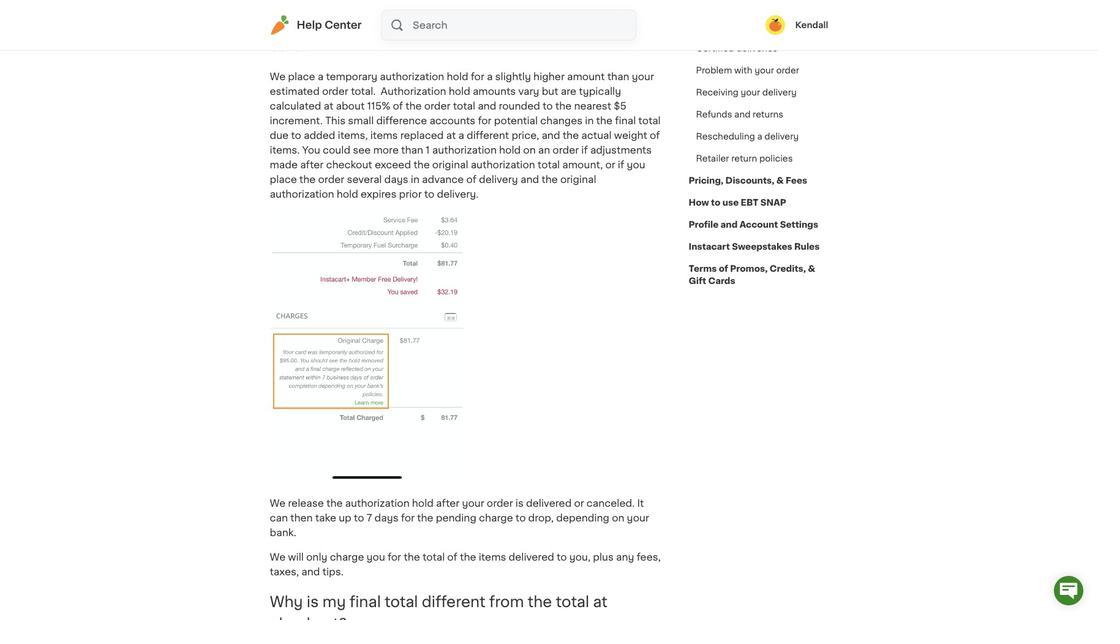 Task type: locate. For each thing, give the bounding box(es) containing it.
at up 'this'
[[324, 101, 333, 111]]

why for why is there a temporary authorization placed on my card?
[[270, 16, 303, 31]]

or up the depending
[[574, 499, 584, 509]]

a inside this small difference accounts for potential changes in the final total due to added items, items replaced at a different price, and the actual weight of items. you could see more than 1 authorization hold on an order if adjustments made after checkout exceed the original authorization total amount, or if you place the order several days in advance of delivery and the original authorization hold expires prior to delivery.
[[458, 130, 464, 140]]

discounts,
[[725, 176, 774, 185]]

0 vertical spatial temporary
[[378, 16, 455, 31]]

1 vertical spatial &
[[808, 265, 815, 273]]

it
[[637, 499, 644, 509]]

on down canceled.
[[612, 513, 624, 523]]

0 vertical spatial on
[[613, 16, 632, 31]]

at down plus
[[593, 595, 608, 610]]

your right with
[[755, 66, 774, 75]]

order up 'deliveries'
[[750, 22, 773, 31]]

receiving
[[696, 88, 739, 97]]

0 horizontal spatial in
[[411, 174, 419, 184]]

why for why is my final total different from the total at checkout?
[[270, 595, 303, 610]]

order
[[750, 22, 773, 31], [776, 66, 799, 75], [322, 86, 348, 96], [424, 101, 450, 111], [553, 145, 579, 155], [318, 174, 344, 184], [487, 499, 513, 509]]

cards
[[708, 277, 735, 285]]

1 horizontal spatial items
[[479, 553, 506, 562]]

0 vertical spatial after
[[300, 160, 324, 170]]

charge up .
[[330, 553, 364, 562]]

Search search field
[[412, 10, 635, 40]]

taxes,
[[270, 567, 299, 577]]

you inside this small difference accounts for potential changes in the final total due to added items, items replaced at a different price, and the actual weight of items. you could see more than 1 authorization hold on an order if adjustments made after checkout exceed the original authorization total amount, or if you place the order several days in advance of delivery and the original authorization hold expires prior to delivery.
[[627, 160, 645, 170]]

why up checkout?
[[270, 595, 303, 610]]

1 horizontal spatial or
[[605, 160, 615, 170]]

and down the use
[[721, 220, 738, 229]]

retailer
[[696, 154, 729, 163]]

1 horizontal spatial than
[[607, 72, 629, 81]]

return
[[731, 154, 757, 163]]

the right from
[[528, 595, 552, 610]]

hold inside we release the authorization hold after your order is delivered or canceled. it can then take up to 7 days for the pending charge to drop,
[[412, 499, 434, 509]]

$5
[[614, 101, 626, 111]]

a down returns
[[757, 132, 762, 141]]

your up pending
[[462, 499, 484, 509]]

0 vertical spatial why
[[270, 16, 303, 31]]

0 vertical spatial days
[[384, 174, 408, 184]]

rescheduling
[[696, 132, 755, 141]]

0 vertical spatial different
[[467, 130, 509, 140]]

why up card?
[[270, 16, 303, 31]]

for inside we release the authorization hold after your order is delivered or canceled. it can then take up to 7 days for the pending charge to drop,
[[401, 513, 415, 523]]

deliveries
[[736, 44, 778, 53]]

authorization inside why is there a temporary authorization placed on my card?
[[459, 16, 555, 31]]

of up difference
[[393, 101, 403, 111]]

1 horizontal spatial at
[[446, 130, 456, 140]]

days down exceed
[[384, 174, 408, 184]]

2 vertical spatial at
[[593, 595, 608, 610]]

but
[[542, 86, 558, 96]]

fees,
[[637, 553, 661, 562]]

nearest
[[574, 101, 611, 111]]

and
[[478, 101, 496, 111], [734, 110, 751, 119], [542, 130, 560, 140], [521, 174, 539, 184], [721, 220, 738, 229], [301, 567, 320, 577]]

1 vertical spatial final
[[350, 595, 381, 610]]

.
[[341, 567, 343, 577]]

card?
[[270, 39, 310, 53]]

authorization up 7
[[345, 499, 410, 509]]

1 horizontal spatial original
[[560, 174, 596, 184]]

& inside terms of promos, credits, & gift cards
[[808, 265, 815, 273]]

order up depending on your bank.
[[487, 499, 513, 509]]

in up prior
[[411, 174, 419, 184]]

0 horizontal spatial charge
[[330, 553, 364, 562]]

order down checkout
[[318, 174, 344, 184]]

we up estimated
[[270, 72, 286, 81]]

several
[[347, 174, 382, 184]]

&
[[776, 176, 784, 185], [808, 265, 815, 273]]

0 horizontal spatial final
[[350, 595, 381, 610]]

place down made
[[270, 174, 297, 184]]

at
[[324, 101, 333, 111], [446, 130, 456, 140], [593, 595, 608, 610]]

canceled.
[[587, 499, 635, 509]]

order right an
[[553, 145, 579, 155]]

is inside we release the authorization hold after your order is delivered or canceled. it can then take up to 7 days for the pending charge to drop,
[[516, 499, 524, 509]]

a
[[365, 16, 374, 31], [318, 72, 323, 81], [487, 72, 493, 81], [458, 130, 464, 140], [757, 132, 762, 141]]

charge inside we release the authorization hold after your order is delivered or canceled. it can then take up to 7 days for the pending charge to drop,
[[479, 513, 513, 523]]

0 horizontal spatial my
[[322, 595, 346, 610]]

2 vertical spatial delivery
[[479, 174, 518, 184]]

0 vertical spatial items
[[370, 130, 398, 140]]

of inside terms of promos, credits, & gift cards
[[719, 265, 728, 273]]

total down you,
[[556, 595, 589, 610]]

of up the cards
[[719, 265, 728, 273]]

see
[[353, 145, 371, 155]]

delivered up drop,
[[526, 499, 572, 509]]

to left the use
[[711, 198, 720, 207]]

with
[[734, 66, 752, 75]]

2 horizontal spatial at
[[593, 595, 608, 610]]

to left 7
[[354, 513, 364, 523]]

items.
[[270, 145, 300, 155]]

delivery up returns
[[762, 88, 797, 97]]

1 vertical spatial my
[[322, 595, 346, 610]]

& left fees
[[776, 176, 784, 185]]

0 vertical spatial delivered
[[526, 499, 572, 509]]

at inside this small difference accounts for potential changes in the final total due to added items, items replaced at a different price, and the actual weight of items. you could see more than 1 authorization hold on an order if adjustments made after checkout exceed the original authorization total amount, or if you place the order several days in advance of delivery and the original authorization hold expires prior to delivery.
[[446, 130, 456, 140]]

days right 7
[[375, 513, 399, 523]]

to down but
[[543, 101, 553, 111]]

0 horizontal spatial or
[[574, 499, 584, 509]]

from
[[489, 595, 524, 610]]

1 vertical spatial days
[[375, 513, 399, 523]]

delivered inside we release the authorization hold after your order is delivered or canceled. it can then take up to 7 days for the pending charge to drop,
[[526, 499, 572, 509]]

1 horizontal spatial in
[[585, 116, 594, 125]]

original up advance
[[432, 160, 468, 170]]

final
[[615, 116, 636, 125], [350, 595, 381, 610]]

1 horizontal spatial my
[[636, 16, 659, 31]]

for inside this small difference accounts for potential changes in the final total due to added items, items replaced at a different price, and the actual weight of items. you could see more than 1 authorization hold on an order if adjustments made after checkout exceed the original authorization total amount, or if you place the order several days in advance of delivery and the original authorization hold expires prior to delivery.
[[478, 116, 492, 125]]

receiving your delivery link
[[689, 81, 804, 103]]

1 vertical spatial you
[[367, 553, 385, 562]]

1 vertical spatial in
[[411, 174, 419, 184]]

0 vertical spatial delivery
[[762, 88, 797, 97]]

0 horizontal spatial after
[[300, 160, 324, 170]]

1 vertical spatial after
[[436, 499, 459, 509]]

to left drop,
[[516, 513, 526, 523]]

bank.
[[270, 528, 296, 538]]

charge right pending
[[479, 513, 513, 523]]

why is there a temporary authorization placed on my card?
[[270, 16, 659, 53]]

days
[[384, 174, 408, 184], [375, 513, 399, 523]]

hold down why is there a temporary authorization placed on my card?
[[447, 72, 468, 81]]

different inside why is my final total different from the total at checkout?
[[422, 595, 485, 610]]

1 vertical spatial place
[[270, 174, 297, 184]]

0 horizontal spatial if
[[581, 145, 588, 155]]

the left pending
[[417, 513, 433, 523]]

or
[[605, 160, 615, 170], [574, 499, 584, 509]]

or inside this small difference accounts for potential changes in the final total due to added items, items replaced at a different price, and the actual weight of items. you could see more than 1 authorization hold on an order if adjustments made after checkout exceed the original authorization total amount, or if you place the order several days in advance of delivery and the original authorization hold expires prior to delivery.
[[605, 160, 615, 170]]

0 vertical spatial is
[[307, 16, 319, 31]]

0 vertical spatial my
[[636, 16, 659, 31]]

1 horizontal spatial if
[[618, 160, 624, 170]]

temporary
[[378, 16, 455, 31], [326, 72, 377, 81]]

problem with your order
[[696, 66, 799, 75]]

is inside why is my final total different from the total at checkout?
[[307, 595, 319, 610]]

a down accounts
[[458, 130, 464, 140]]

0 horizontal spatial than
[[401, 145, 423, 155]]

for
[[471, 72, 484, 81], [478, 116, 492, 125], [401, 513, 415, 523], [388, 553, 401, 562]]

refunds and returns link
[[689, 103, 791, 126]]

rescheduling a delivery
[[696, 132, 799, 141]]

prior
[[399, 189, 422, 199]]

total up accounts
[[453, 101, 475, 111]]

1 vertical spatial on
[[523, 145, 536, 155]]

your
[[728, 22, 748, 31], [755, 66, 774, 75], [632, 72, 654, 81], [741, 88, 760, 97], [462, 499, 484, 509], [627, 513, 649, 523]]

we inside we release the authorization hold after your order is delivered or canceled. it can then take up to 7 days for the pending charge to drop,
[[270, 499, 286, 509]]

0 vertical spatial in
[[585, 116, 594, 125]]

0 vertical spatial &
[[776, 176, 784, 185]]

1 vertical spatial why
[[270, 595, 303, 610]]

then
[[290, 513, 313, 523]]

is inside why is there a temporary authorization placed on my card?
[[307, 16, 319, 31]]

3 we from the top
[[270, 553, 286, 562]]

1 vertical spatial we
[[270, 499, 286, 509]]

depending on your bank.
[[270, 513, 649, 538]]

total up weight
[[638, 116, 661, 125]]

1 vertical spatial than
[[401, 145, 423, 155]]

made
[[270, 160, 298, 170]]

days inside we release the authorization hold after your order is delivered or canceled. it can then take up to 7 days for the pending charge to drop,
[[375, 513, 399, 523]]

up
[[339, 513, 351, 523]]

than left the 1
[[401, 145, 423, 155]]

and down only
[[301, 567, 320, 577]]

you
[[302, 145, 320, 155]]

than up typically
[[607, 72, 629, 81]]

after down you
[[300, 160, 324, 170]]

0 vertical spatial than
[[607, 72, 629, 81]]

and inside we place a temporary authorization hold for a slightly higher amount than your estimated order total.  authorization hold amounts vary but are typically calculated at about 115% of the order total and rounded to the nearest $5 increment.
[[478, 101, 496, 111]]

retailer return policies link
[[689, 148, 800, 170]]

amount
[[567, 72, 605, 81]]

1 horizontal spatial final
[[615, 116, 636, 125]]

an
[[538, 145, 550, 155]]

items inside this small difference accounts for potential changes in the final total due to added items, items replaced at a different price, and the actual weight of items. you could see more than 1 authorization hold on an order if adjustments made after checkout exceed the original authorization total amount, or if you place the order several days in advance of delivery and the original authorization hold expires prior to delivery.
[[370, 130, 398, 140]]

hold up depending on your bank.
[[412, 499, 434, 509]]

any
[[616, 553, 634, 562]]

of inside we place a temporary authorization hold for a slightly higher amount than your estimated order total.  authorization hold amounts vary but are typically calculated at about 115% of the order total and rounded to the nearest $5 increment.
[[393, 101, 403, 111]]

1 horizontal spatial &
[[808, 265, 815, 273]]

0 vertical spatial final
[[615, 116, 636, 125]]

0 vertical spatial at
[[324, 101, 333, 111]]

how
[[689, 198, 709, 207]]

1 vertical spatial different
[[422, 595, 485, 610]]

the up 'changes'
[[555, 101, 572, 111]]

added
[[304, 130, 335, 140]]

than
[[607, 72, 629, 81], [401, 145, 423, 155]]

place
[[288, 72, 315, 81], [270, 174, 297, 184]]

rules
[[794, 243, 820, 251]]

we for we will only charge you for the total of the items delivered to you,
[[270, 553, 286, 562]]

0 vertical spatial place
[[288, 72, 315, 81]]

instacart
[[689, 243, 730, 251]]

center
[[324, 20, 362, 30]]

order up the about
[[322, 86, 348, 96]]

your right amount
[[632, 72, 654, 81]]

2 vertical spatial on
[[612, 513, 624, 523]]

expires
[[361, 189, 396, 199]]

1 vertical spatial is
[[516, 499, 524, 509]]

1 vertical spatial delivery
[[764, 132, 799, 141]]

on inside why is there a temporary authorization placed on my card?
[[613, 16, 632, 31]]

you
[[627, 160, 645, 170], [367, 553, 385, 562]]

a inside why is there a temporary authorization placed on my card?
[[365, 16, 374, 31]]

in down nearest
[[585, 116, 594, 125]]

on left an
[[523, 145, 536, 155]]

order up accounts
[[424, 101, 450, 111]]

0 horizontal spatial you
[[367, 553, 385, 562]]

delivery.
[[437, 189, 479, 199]]

different inside this small difference accounts for potential changes in the final total due to added items, items replaced at a different price, and the actual weight of items. you could see more than 1 authorization hold on an order if adjustments made after checkout exceed the original authorization total amount, or if you place the order several days in advance of delivery and the original authorization hold expires prior to delivery.
[[467, 130, 509, 140]]

delivery up policies
[[764, 132, 799, 141]]

if up amount, in the right of the page
[[581, 145, 588, 155]]

your down 'problem with your order'
[[741, 88, 760, 97]]

take
[[315, 513, 336, 523]]

why inside why is my final total different from the total at checkout?
[[270, 595, 303, 610]]

gift
[[689, 277, 706, 285]]

fees
[[786, 176, 807, 185]]

this small difference accounts for potential changes in the final total due to added items, items replaced at a different price, and the actual weight of items. you could see more than 1 authorization hold on an order if adjustments made after checkout exceed the original authorization total amount, or if you place the order several days in advance of delivery and the original authorization hold expires prior to delivery.
[[270, 116, 661, 199]]

authorization inside we place a temporary authorization hold for a slightly higher amount than your estimated order total.  authorization hold amounts vary but are typically calculated at about 115% of the order total and rounded to the nearest $5 increment.
[[380, 72, 444, 81]]

different down 'potential'
[[467, 130, 509, 140]]

2 we from the top
[[270, 499, 286, 509]]

after up pending
[[436, 499, 459, 509]]

and down an
[[521, 174, 539, 184]]

your inside we release the authorization hold after your order is delivered or canceled. it can then take up to 7 days for the pending charge to drop,
[[462, 499, 484, 509]]

a right center
[[365, 16, 374, 31]]

to inside we place a temporary authorization hold for a slightly higher amount than your estimated order total.  authorization hold amounts vary but are typically calculated at about 115% of the order total and rounded to the nearest $5 increment.
[[543, 101, 553, 111]]

you down 7
[[367, 553, 385, 562]]

1 vertical spatial at
[[446, 130, 456, 140]]

1 horizontal spatial you
[[627, 160, 645, 170]]

original down amount, in the right of the page
[[560, 174, 596, 184]]

1 horizontal spatial charge
[[479, 513, 513, 523]]

& down the rules
[[808, 265, 815, 273]]

0 vertical spatial you
[[627, 160, 645, 170]]

on inside depending on your bank.
[[612, 513, 624, 523]]

delivered down drop,
[[509, 553, 554, 562]]

1 horizontal spatial after
[[436, 499, 459, 509]]

we inside we place a temporary authorization hold for a slightly higher amount than your estimated order total.  authorization hold amounts vary but are typically calculated at about 115% of the order total and rounded to the nearest $5 increment.
[[270, 72, 286, 81]]

1 vertical spatial or
[[574, 499, 584, 509]]

0 vertical spatial we
[[270, 72, 286, 81]]

0 vertical spatial charge
[[479, 513, 513, 523]]

and down amounts
[[478, 101, 496, 111]]

your inside depending on your bank.
[[627, 513, 649, 523]]

if down adjustments
[[618, 160, 624, 170]]

you down adjustments
[[627, 160, 645, 170]]

potential
[[494, 116, 538, 125]]

difference
[[376, 116, 427, 125]]

0 horizontal spatial &
[[776, 176, 784, 185]]

0 vertical spatial original
[[432, 160, 468, 170]]

terms of promos, credits, & gift cards link
[[689, 258, 828, 292]]

0 vertical spatial or
[[605, 160, 615, 170]]

or down adjustments
[[605, 160, 615, 170]]

help center link
[[270, 15, 362, 35]]

the
[[405, 101, 422, 111], [555, 101, 572, 111], [596, 116, 613, 125], [563, 130, 579, 140], [413, 160, 430, 170], [299, 174, 316, 184], [542, 174, 558, 184], [326, 499, 343, 509], [417, 513, 433, 523], [404, 553, 420, 562], [460, 553, 476, 562], [528, 595, 552, 610]]

profile and account settings link
[[689, 214, 818, 236]]

after
[[300, 160, 324, 170], [436, 499, 459, 509]]

weight
[[614, 130, 647, 140]]

we up taxes,
[[270, 553, 286, 562]]

placed
[[559, 16, 609, 31]]

cancel
[[696, 22, 726, 31]]

1 we from the top
[[270, 72, 286, 81]]

0 horizontal spatial original
[[432, 160, 468, 170]]

snap
[[760, 198, 786, 207]]

different down plus any fees, taxes, and tips
[[422, 595, 485, 610]]

1 vertical spatial original
[[560, 174, 596, 184]]

0 horizontal spatial items
[[370, 130, 398, 140]]

your down "it" on the right
[[627, 513, 649, 523]]

hold up accounts
[[449, 86, 470, 96]]

2 vertical spatial is
[[307, 595, 319, 610]]

the down 'changes'
[[563, 130, 579, 140]]

the down the 1
[[413, 160, 430, 170]]

items up more
[[370, 130, 398, 140]]

more
[[373, 145, 399, 155]]

1 vertical spatial temporary
[[326, 72, 377, 81]]

pricing, discounts, & fees link
[[689, 170, 807, 192]]

2 why from the top
[[270, 595, 303, 610]]

why inside why is there a temporary authorization placed on my card?
[[270, 16, 303, 31]]

1 vertical spatial delivered
[[509, 553, 554, 562]]

0 horizontal spatial at
[[324, 101, 333, 111]]

2 vertical spatial we
[[270, 553, 286, 562]]

at inside why is my final total different from the total at checkout?
[[593, 595, 608, 610]]

delivery down "price,"
[[479, 174, 518, 184]]

order down 'deliveries'
[[776, 66, 799, 75]]

1 why from the top
[[270, 16, 303, 31]]

place up estimated
[[288, 72, 315, 81]]

authorization up authorization
[[380, 72, 444, 81]]

authholdwarning.png image
[[270, 211, 464, 483]]

authorization up slightly
[[459, 16, 555, 31]]



Task type: describe. For each thing, give the bounding box(es) containing it.
certified deliveries
[[696, 44, 778, 53]]

order inside we release the authorization hold after your order is delivered or canceled. it can then take up to 7 days for the pending charge to drop,
[[487, 499, 513, 509]]

total down depending on your bank.
[[422, 553, 445, 562]]

of right weight
[[650, 130, 660, 140]]

the inside why is my final total different from the total at checkout?
[[528, 595, 552, 610]]

there
[[322, 16, 361, 31]]

and inside plus any fees, taxes, and tips
[[301, 567, 320, 577]]

checkout?
[[270, 617, 347, 620]]

1 vertical spatial charge
[[330, 553, 364, 562]]

vary
[[518, 86, 539, 96]]

than inside we place a temporary authorization hold for a slightly higher amount than your estimated order total.  authorization hold amounts vary but are typically calculated at about 115% of the order total and rounded to the nearest $5 increment.
[[607, 72, 629, 81]]

this
[[325, 116, 345, 125]]

hold down the several
[[337, 189, 358, 199]]

we release the authorization hold after your order is delivered or canceled. it can then take up to 7 days for the pending charge to drop,
[[270, 499, 644, 523]]

typically
[[579, 86, 621, 96]]

tips
[[322, 567, 341, 577]]

returns
[[753, 110, 783, 119]]

receiving your delivery
[[696, 88, 797, 97]]

to right prior
[[424, 189, 434, 199]]

final inside why is my final total different from the total at checkout?
[[350, 595, 381, 610]]

days inside this small difference accounts for potential changes in the final total due to added items, items replaced at a different price, and the actual weight of items. you could see more than 1 authorization hold on an order if adjustments made after checkout exceed the original authorization total amount, or if you place the order several days in advance of delivery and the original authorization hold expires prior to delivery.
[[384, 174, 408, 184]]

we for we place a temporary authorization hold for a slightly higher amount than your estimated order total.  authorization hold amounts vary but are typically calculated at about 115% of the order total and rounded to the nearest $5 increment.
[[270, 72, 286, 81]]

how to use ebt snap link
[[689, 192, 786, 214]]

sweepstakes
[[732, 243, 792, 251]]

of down depending on your bank.
[[447, 553, 457, 562]]

terms of promos, credits, & gift cards
[[689, 265, 815, 285]]

temporary inside why is there a temporary authorization placed on my card?
[[378, 16, 455, 31]]

about
[[336, 101, 365, 111]]

than inside this small difference accounts for potential changes in the final total due to added items, items replaced at a different price, and the actual weight of items. you could see more than 1 authorization hold on an order if adjustments made after checkout exceed the original authorization total amount, or if you place the order several days in advance of delivery and the original authorization hold expires prior to delivery.
[[401, 145, 423, 155]]

cancel your order
[[696, 22, 773, 31]]

cancel your order link
[[689, 15, 780, 37]]

the down you
[[299, 174, 316, 184]]

settings
[[780, 220, 818, 229]]

we for we release the authorization hold after your order is delivered or canceled. it can then take up to 7 days for the pending charge to drop,
[[270, 499, 286, 509]]

certified
[[696, 44, 734, 53]]

total inside we place a temporary authorization hold for a slightly higher amount than your estimated order total.  authorization hold amounts vary but are typically calculated at about 115% of the order total and rounded to the nearest $5 increment.
[[453, 101, 475, 111]]

final inside this small difference accounts for potential changes in the final total due to added items, items replaced at a different price, and the actual weight of items. you could see more than 1 authorization hold on an order if adjustments made after checkout exceed the original authorization total amount, or if you place the order several days in advance of delivery and the original authorization hold expires prior to delivery.
[[615, 116, 636, 125]]

how to use ebt snap
[[689, 198, 786, 207]]

hold down "price,"
[[499, 145, 521, 155]]

credits,
[[770, 265, 806, 273]]

kendall link
[[766, 15, 828, 35]]

for inside we place a temporary authorization hold for a slightly higher amount than your estimated order total.  authorization hold amounts vary but are typically calculated at about 115% of the order total and rounded to the nearest $5 increment.
[[471, 72, 484, 81]]

rounded
[[499, 101, 540, 111]]

place inside we place a temporary authorization hold for a slightly higher amount than your estimated order total.  authorization hold amounts vary but are typically calculated at about 115% of the order total and rounded to the nearest $5 increment.
[[288, 72, 315, 81]]

use
[[722, 198, 739, 207]]

profile and account settings
[[689, 220, 818, 229]]

on inside this small difference accounts for potential changes in the final total due to added items, items replaced at a different price, and the actual weight of items. you could see more than 1 authorization hold on an order if adjustments made after checkout exceed the original authorization total amount, or if you place the order several days in advance of delivery and the original authorization hold expires prior to delivery.
[[523, 145, 536, 155]]

help
[[297, 20, 322, 30]]

is for at
[[307, 595, 319, 610]]

115%
[[367, 101, 390, 111]]

help center
[[297, 20, 362, 30]]

slightly
[[495, 72, 531, 81]]

the down depending on your bank.
[[460, 553, 476, 562]]

authorization down accounts
[[432, 145, 497, 155]]

is for card?
[[307, 16, 319, 31]]

0 vertical spatial if
[[581, 145, 588, 155]]

a up amounts
[[487, 72, 493, 81]]

changes
[[540, 116, 583, 125]]

actual
[[581, 130, 612, 140]]

pricing, discounts, & fees
[[689, 176, 807, 185]]

or inside we release the authorization hold after your order is delivered or canceled. it can then take up to 7 days for the pending charge to drop,
[[574, 499, 584, 509]]

could
[[323, 145, 350, 155]]

the up actual
[[596, 116, 613, 125]]

you,
[[569, 553, 590, 562]]

7
[[366, 513, 372, 523]]

price,
[[512, 130, 539, 140]]

pricing,
[[689, 176, 723, 185]]

depending
[[556, 513, 609, 523]]

after inside we release the authorization hold after your order is delivered or canceled. it can then take up to 7 days for the pending charge to drop,
[[436, 499, 459, 509]]

checkout
[[326, 160, 372, 170]]

place inside this small difference accounts for potential changes in the final total due to added items, items replaced at a different price, and the actual weight of items. you could see more than 1 authorization hold on an order if adjustments made after checkout exceed the original authorization total amount, or if you place the order several days in advance of delivery and the original authorization hold expires prior to delivery.
[[270, 174, 297, 184]]

a up estimated
[[318, 72, 323, 81]]

calculated
[[270, 101, 321, 111]]

higher
[[533, 72, 565, 81]]

to left you,
[[557, 553, 567, 562]]

my inside why is my final total different from the total at checkout?
[[322, 595, 346, 610]]

user avatar image
[[766, 15, 785, 35]]

only
[[306, 553, 327, 562]]

the up why is my final total different from the total at checkout?
[[404, 553, 420, 562]]

drop,
[[528, 513, 554, 523]]

will
[[288, 553, 304, 562]]

your up certified deliveries link
[[728, 22, 748, 31]]

total down an
[[538, 160, 560, 170]]

the up take
[[326, 499, 343, 509]]

delivery for receiving your delivery
[[762, 88, 797, 97]]

and down receiving your delivery link on the top right of the page
[[734, 110, 751, 119]]

kendall
[[795, 21, 828, 29]]

1 vertical spatial if
[[618, 160, 624, 170]]

rescheduling a delivery link
[[689, 126, 806, 148]]

increment.
[[270, 116, 323, 125]]

total down we will only charge you for the total of the items delivered to you,
[[385, 595, 418, 610]]

instacart image
[[270, 15, 289, 35]]

authorization down "price,"
[[471, 160, 535, 170]]

ebt
[[741, 198, 759, 207]]

& inside the pricing, discounts, & fees "link"
[[776, 176, 784, 185]]

authorization
[[381, 86, 446, 96]]

plus
[[593, 553, 614, 562]]

instacart sweepstakes rules
[[689, 243, 820, 251]]

delivery for rescheduling a delivery
[[764, 132, 799, 141]]

can
[[270, 513, 288, 523]]

policies
[[759, 154, 793, 163]]

adjustments
[[590, 145, 652, 155]]

after inside this small difference accounts for potential changes in the final total due to added items, items replaced at a different price, and the actual weight of items. you could see more than 1 authorization hold on an order if adjustments made after checkout exceed the original authorization total amount, or if you place the order several days in advance of delivery and the original authorization hold expires prior to delivery.
[[300, 160, 324, 170]]

my inside why is there a temporary authorization placed on my card?
[[636, 16, 659, 31]]

amount,
[[562, 160, 603, 170]]

at inside we place a temporary authorization hold for a slightly higher amount than your estimated order total.  authorization hold amounts vary but are typically calculated at about 115% of the order total and rounded to the nearest $5 increment.
[[324, 101, 333, 111]]

terms
[[689, 265, 717, 273]]

instacart sweepstakes rules link
[[689, 236, 820, 258]]

due
[[270, 130, 289, 140]]

why is my final total different from the total at checkout?
[[270, 595, 608, 620]]

plus any fees, taxes, and tips
[[270, 553, 661, 577]]

we place a temporary authorization hold for a slightly higher amount than your estimated order total.  authorization hold amounts vary but are typically calculated at about 115% of the order total and rounded to the nearest $5 increment.
[[270, 72, 654, 125]]

advance
[[422, 174, 464, 184]]

amounts
[[473, 86, 516, 96]]

account
[[740, 220, 778, 229]]

to down 'increment.'
[[291, 130, 301, 140]]

the down authorization
[[405, 101, 422, 111]]

release
[[288, 499, 324, 509]]

refunds and returns
[[696, 110, 783, 119]]

delivery inside this small difference accounts for potential changes in the final total due to added items, items replaced at a different price, and the actual weight of items. you could see more than 1 authorization hold on an order if adjustments made after checkout exceed the original authorization total amount, or if you place the order several days in advance of delivery and the original authorization hold expires prior to delivery.
[[479, 174, 518, 184]]

authorization inside we release the authorization hold after your order is delivered or canceled. it can then take up to 7 days for the pending charge to drop,
[[345, 499, 410, 509]]

items,
[[338, 130, 368, 140]]

your inside we place a temporary authorization hold for a slightly higher amount than your estimated order total.  authorization hold amounts vary but are typically calculated at about 115% of the order total and rounded to the nearest $5 increment.
[[632, 72, 654, 81]]

and inside "link"
[[721, 220, 738, 229]]

of up delivery.
[[466, 174, 476, 184]]

authorization down made
[[270, 189, 334, 199]]

1 vertical spatial items
[[479, 553, 506, 562]]

pending
[[436, 513, 476, 523]]

and up an
[[542, 130, 560, 140]]

promos,
[[730, 265, 768, 273]]

temporary inside we place a temporary authorization hold for a slightly higher amount than your estimated order total.  authorization hold amounts vary but are typically calculated at about 115% of the order total and rounded to the nearest $5 increment.
[[326, 72, 377, 81]]

small
[[348, 116, 374, 125]]

the down an
[[542, 174, 558, 184]]



Task type: vqa. For each thing, say whether or not it's contained in the screenshot.
the top CHERRY
no



